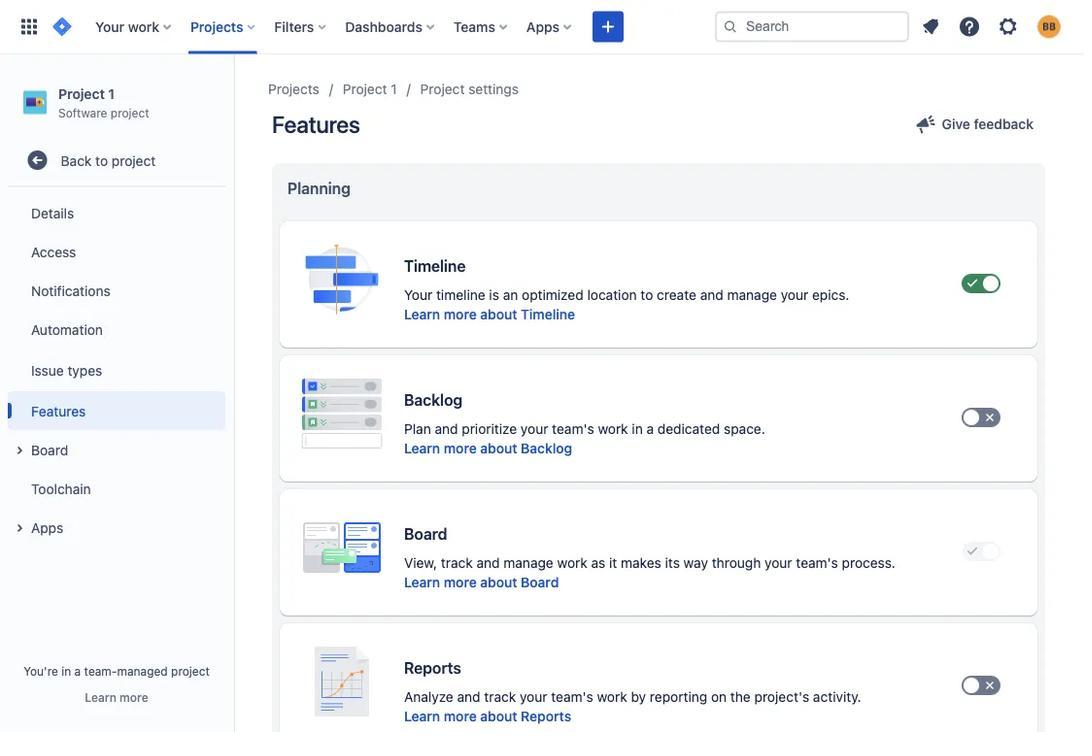 Task type: vqa. For each thing, say whether or not it's contained in the screenshot.
Apps button
yes



Task type: locate. For each thing, give the bounding box(es) containing it.
backlog
[[404, 391, 462, 409], [521, 441, 572, 457]]

track inside 'view, track and manage work as it makes its way through your team's process. learn more about board'
[[441, 555, 473, 571]]

timeline down the optimized
[[521, 306, 575, 322]]

manage
[[727, 287, 777, 303], [503, 555, 553, 571]]

group
[[8, 188, 225, 553]]

0 vertical spatial your
[[95, 18, 124, 34]]

its
[[665, 555, 680, 571]]

project for project 1
[[343, 81, 387, 97]]

sidebar navigation image
[[212, 78, 254, 117]]

0 vertical spatial manage
[[727, 287, 777, 303]]

timeline up timeline
[[404, 257, 466, 275]]

your inside your timeline is an optimized location to create and manage your epics. learn more about timeline
[[404, 287, 432, 303]]

1 vertical spatial your
[[404, 287, 432, 303]]

0 horizontal spatial track
[[441, 555, 473, 571]]

your left timeline
[[404, 287, 432, 303]]

learn down view,
[[404, 575, 440, 591]]

0 vertical spatial team's
[[552, 421, 594, 437]]

your up learn more about reports button
[[520, 689, 547, 705]]

apps button
[[8, 508, 225, 547]]

your work button
[[89, 11, 179, 42]]

track up learn more about reports button
[[484, 689, 516, 705]]

1 horizontal spatial backlog
[[521, 441, 572, 457]]

reports inside analyze and track your team's work by reporting on the project's activity. learn more about reports
[[521, 709, 571, 725]]

1 horizontal spatial timeline
[[521, 306, 575, 322]]

0 vertical spatial a
[[646, 421, 654, 437]]

project settings link
[[420, 78, 519, 101]]

1 vertical spatial board
[[404, 525, 447, 543]]

managed
[[117, 664, 168, 678]]

project inside project 1 software project
[[58, 85, 105, 102]]

1 horizontal spatial in
[[632, 421, 643, 437]]

your inside 'view, track and manage work as it makes its way through your team's process. learn more about board'
[[765, 555, 792, 571]]

expand image up the toolchain
[[8, 439, 31, 463]]

learn down timeline
[[404, 306, 440, 322]]

expand image for board
[[8, 439, 31, 463]]

your right jira software image
[[95, 18, 124, 34]]

primary element
[[12, 0, 715, 54]]

1 horizontal spatial to
[[641, 287, 653, 303]]

team's
[[552, 421, 594, 437], [796, 555, 838, 571], [551, 689, 593, 705]]

projects up sidebar navigation 'image'
[[190, 18, 243, 34]]

you're in a team-managed project
[[23, 664, 210, 678]]

process.
[[842, 555, 895, 571]]

more inside analyze and track your team's work by reporting on the project's activity. learn more about reports
[[444, 709, 477, 725]]

0 vertical spatial expand image
[[8, 439, 31, 463]]

expand image inside apps button
[[8, 517, 31, 540]]

board
[[31, 442, 68, 458], [404, 525, 447, 543], [521, 575, 559, 591]]

projects right sidebar navigation 'image'
[[268, 81, 319, 97]]

project inside back to project link
[[112, 152, 156, 168]]

project
[[343, 81, 387, 97], [420, 81, 465, 97], [58, 85, 105, 102]]

toolchain link
[[8, 469, 225, 508]]

projects for projects link
[[268, 81, 319, 97]]

and up learn more about reports button
[[457, 689, 480, 705]]

work left as
[[557, 555, 587, 571]]

apps
[[526, 18, 560, 34], [31, 519, 63, 536]]

and up "learn more about board" "button"
[[476, 555, 500, 571]]

2 horizontal spatial board
[[521, 575, 559, 591]]

and right create
[[700, 287, 723, 303]]

1 horizontal spatial apps
[[526, 18, 560, 34]]

1 vertical spatial to
[[641, 287, 653, 303]]

features down issue types
[[31, 403, 86, 419]]

1 horizontal spatial board
[[404, 525, 447, 543]]

0 horizontal spatial to
[[95, 152, 108, 168]]

4 about from the top
[[480, 709, 517, 725]]

expand image for apps
[[8, 517, 31, 540]]

1 for project 1 software project
[[108, 85, 115, 102]]

details link
[[8, 193, 225, 232]]

notifications
[[31, 282, 110, 298]]

your right prioritize
[[521, 421, 548, 437]]

1 vertical spatial features
[[31, 403, 86, 419]]

2 vertical spatial project
[[171, 664, 210, 678]]

3 about from the top
[[480, 575, 517, 591]]

planning
[[288, 179, 350, 198]]

0 horizontal spatial backlog
[[404, 391, 462, 409]]

apps down the toolchain
[[31, 519, 63, 536]]

automation
[[31, 321, 103, 337]]

1 about from the top
[[480, 306, 517, 322]]

epics.
[[812, 287, 849, 303]]

2 about from the top
[[480, 441, 517, 457]]

banner
[[0, 0, 1084, 54]]

1 vertical spatial team's
[[796, 555, 838, 571]]

features down projects link
[[272, 111, 360, 138]]

manage up "learn more about board" "button"
[[503, 555, 553, 571]]

to inside your timeline is an optimized location to create and manage your epics. learn more about timeline
[[641, 287, 653, 303]]

feedback
[[974, 116, 1034, 132]]

1 up back to project
[[108, 85, 115, 102]]

a
[[646, 421, 654, 437], [74, 664, 81, 678]]

location
[[587, 287, 637, 303]]

your inside plan and prioritize your team's work in a dedicated space. learn more about backlog
[[521, 421, 548, 437]]

learn down team-
[[85, 691, 116, 704]]

team's inside plan and prioritize your team's work in a dedicated space. learn more about backlog
[[552, 421, 594, 437]]

learn inside analyze and track your team's work by reporting on the project's activity. learn more about reports
[[404, 709, 440, 725]]

0 vertical spatial features
[[272, 111, 360, 138]]

project up details link
[[112, 152, 156, 168]]

features link
[[8, 392, 225, 431]]

0 horizontal spatial features
[[31, 403, 86, 419]]

1 vertical spatial track
[[484, 689, 516, 705]]

you're
[[23, 664, 58, 678]]

create image
[[596, 15, 620, 38]]

project left settings in the top of the page
[[420, 81, 465, 97]]

work inside dropdown button
[[128, 18, 159, 34]]

reports
[[404, 659, 461, 678], [521, 709, 571, 725]]

details
[[31, 205, 74, 221]]

learn more about backlog button
[[404, 439, 572, 458]]

to
[[95, 152, 108, 168], [641, 287, 653, 303]]

0 vertical spatial backlog
[[404, 391, 462, 409]]

give feedback button
[[903, 109, 1045, 140]]

1 vertical spatial apps
[[31, 519, 63, 536]]

1 horizontal spatial project
[[343, 81, 387, 97]]

expand image down the toolchain
[[8, 517, 31, 540]]

plan
[[404, 421, 431, 437]]

1 horizontal spatial projects
[[268, 81, 319, 97]]

filters
[[274, 18, 314, 34]]

0 horizontal spatial apps
[[31, 519, 63, 536]]

types
[[67, 362, 102, 378]]

team's left the process.
[[796, 555, 838, 571]]

1 vertical spatial manage
[[503, 555, 553, 571]]

0 vertical spatial reports
[[404, 659, 461, 678]]

and inside plan and prioritize your team's work in a dedicated space. learn more about backlog
[[435, 421, 458, 437]]

1 vertical spatial projects
[[268, 81, 319, 97]]

1 horizontal spatial 1
[[391, 81, 397, 97]]

project right managed
[[171, 664, 210, 678]]

learn more
[[85, 691, 148, 704]]

1 down dashboards dropdown button
[[391, 81, 397, 97]]

board button
[[8, 431, 225, 469]]

in
[[632, 421, 643, 437], [61, 664, 71, 678]]

work left by
[[597, 689, 627, 705]]

0 horizontal spatial a
[[74, 664, 81, 678]]

1 for project 1
[[391, 81, 397, 97]]

timeline
[[404, 257, 466, 275], [521, 306, 575, 322]]

1 vertical spatial reports
[[521, 709, 571, 725]]

1 inside "project 1" link
[[391, 81, 397, 97]]

and
[[700, 287, 723, 303], [435, 421, 458, 437], [476, 555, 500, 571], [457, 689, 480, 705]]

manage right create
[[727, 287, 777, 303]]

to left create
[[641, 287, 653, 303]]

1 vertical spatial backlog
[[521, 441, 572, 457]]

learn down analyze
[[404, 709, 440, 725]]

team's inside analyze and track your team's work by reporting on the project's activity. learn more about reports
[[551, 689, 593, 705]]

project right software
[[111, 106, 149, 119]]

learn inside your timeline is an optimized location to create and manage your epics. learn more about timeline
[[404, 306, 440, 322]]

projects
[[190, 18, 243, 34], [268, 81, 319, 97]]

0 horizontal spatial timeline
[[404, 257, 466, 275]]

1 expand image from the top
[[8, 439, 31, 463]]

0 horizontal spatial in
[[61, 664, 71, 678]]

0 horizontal spatial 1
[[108, 85, 115, 102]]

your left epics.
[[781, 287, 808, 303]]

1 vertical spatial in
[[61, 664, 71, 678]]

apps right teams dropdown button
[[526, 18, 560, 34]]

2 horizontal spatial project
[[420, 81, 465, 97]]

projects inside projects dropdown button
[[190, 18, 243, 34]]

team's left by
[[551, 689, 593, 705]]

project up software
[[58, 85, 105, 102]]

learn down plan
[[404, 441, 440, 457]]

1 horizontal spatial reports
[[521, 709, 571, 725]]

1 vertical spatial expand image
[[8, 517, 31, 540]]

and inside 'view, track and manage work as it makes its way through your team's process. learn more about board'
[[476, 555, 500, 571]]

1 vertical spatial timeline
[[521, 306, 575, 322]]

0 horizontal spatial board
[[31, 442, 68, 458]]

work
[[128, 18, 159, 34], [598, 421, 628, 437], [557, 555, 587, 571], [597, 689, 627, 705]]

1 horizontal spatial manage
[[727, 287, 777, 303]]

work inside 'view, track and manage work as it makes its way through your team's process. learn more about board'
[[557, 555, 587, 571]]

notifications image
[[919, 15, 942, 38]]

expand image
[[8, 439, 31, 463], [8, 517, 31, 540]]

1 horizontal spatial your
[[404, 287, 432, 303]]

your inside your work dropdown button
[[95, 18, 124, 34]]

manage inside your timeline is an optimized location to create and manage your epics. learn more about timeline
[[727, 287, 777, 303]]

1 horizontal spatial a
[[646, 421, 654, 437]]

a left dedicated
[[646, 421, 654, 437]]

0 horizontal spatial project
[[58, 85, 105, 102]]

0 horizontal spatial your
[[95, 18, 124, 34]]

analyze and track your team's work by reporting on the project's activity. learn more about reports
[[404, 689, 861, 725]]

learn
[[404, 306, 440, 322], [404, 441, 440, 457], [404, 575, 440, 591], [85, 691, 116, 704], [404, 709, 440, 725]]

board inside button
[[31, 442, 68, 458]]

track
[[441, 555, 473, 571], [484, 689, 516, 705]]

0 vertical spatial projects
[[190, 18, 243, 34]]

dashboards
[[345, 18, 422, 34]]

about inside 'view, track and manage work as it makes its way through your team's process. learn more about board'
[[480, 575, 517, 591]]

2 vertical spatial board
[[521, 575, 559, 591]]

about inside plan and prioritize your team's work in a dedicated space. learn more about backlog
[[480, 441, 517, 457]]

back to project link
[[8, 141, 225, 180]]

work left dedicated
[[598, 421, 628, 437]]

0 vertical spatial track
[[441, 555, 473, 571]]

projects button
[[185, 11, 263, 42]]

features
[[272, 111, 360, 138], [31, 403, 86, 419]]

and inside your timeline is an optimized location to create and manage your epics. learn more about timeline
[[700, 287, 723, 303]]

learn more button
[[85, 690, 148, 705]]

2 vertical spatial team's
[[551, 689, 593, 705]]

1 horizontal spatial features
[[272, 111, 360, 138]]

0 vertical spatial apps
[[526, 18, 560, 34]]

notifications link
[[8, 271, 225, 310]]

your inside analyze and track your team's work by reporting on the project's activity. learn more about reports
[[520, 689, 547, 705]]

project
[[111, 106, 149, 119], [112, 152, 156, 168], [171, 664, 210, 678]]

a left team-
[[74, 664, 81, 678]]

dashboards button
[[339, 11, 442, 42]]

and right plan
[[435, 421, 458, 437]]

0 horizontal spatial projects
[[190, 18, 243, 34]]

learn inside 'view, track and manage work as it makes its way through your team's process. learn more about board'
[[404, 575, 440, 591]]

0 vertical spatial to
[[95, 152, 108, 168]]

analyze
[[404, 689, 453, 705]]

your right through at the bottom right of page
[[765, 555, 792, 571]]

track up "learn more about board" "button"
[[441, 555, 473, 571]]

give feedback
[[942, 116, 1034, 132]]

more
[[444, 306, 477, 322], [444, 441, 477, 457], [444, 575, 477, 591], [120, 691, 148, 704], [444, 709, 477, 725]]

as
[[591, 555, 605, 571]]

give
[[942, 116, 970, 132]]

work inside plan and prioritize your team's work in a dedicated space. learn more about backlog
[[598, 421, 628, 437]]

in left dedicated
[[632, 421, 643, 437]]

work left projects dropdown button
[[128, 18, 159, 34]]

1 horizontal spatial track
[[484, 689, 516, 705]]

track inside analyze and track your team's work by reporting on the project's activity. learn more about reports
[[484, 689, 516, 705]]

1 inside project 1 software project
[[108, 85, 115, 102]]

your
[[781, 287, 808, 303], [521, 421, 548, 437], [765, 555, 792, 571], [520, 689, 547, 705]]

your inside your timeline is an optimized location to create and manage your epics. learn more about timeline
[[781, 287, 808, 303]]

0 vertical spatial board
[[31, 442, 68, 458]]

1
[[391, 81, 397, 97], [108, 85, 115, 102]]

apps button
[[521, 11, 579, 42]]

timeline
[[436, 287, 485, 303]]

to right back
[[95, 152, 108, 168]]

2 expand image from the top
[[8, 517, 31, 540]]

makes
[[621, 555, 661, 571]]

0 vertical spatial in
[[632, 421, 643, 437]]

expand image inside board button
[[8, 439, 31, 463]]

about
[[480, 306, 517, 322], [480, 441, 517, 457], [480, 575, 517, 591], [480, 709, 517, 725]]

0 horizontal spatial manage
[[503, 555, 553, 571]]

about inside your timeline is an optimized location to create and manage your epics. learn more about timeline
[[480, 306, 517, 322]]

in right you're
[[61, 664, 71, 678]]

your
[[95, 18, 124, 34], [404, 287, 432, 303]]

team-
[[84, 664, 117, 678]]

optimized
[[522, 287, 583, 303]]

1 vertical spatial project
[[112, 152, 156, 168]]

more inside your timeline is an optimized location to create and manage your epics. learn more about timeline
[[444, 306, 477, 322]]

activity.
[[813, 689, 861, 705]]

project down primary element
[[343, 81, 387, 97]]

access
[[31, 244, 76, 260]]

team's right prioritize
[[552, 421, 594, 437]]

0 horizontal spatial reports
[[404, 659, 461, 678]]

0 vertical spatial project
[[111, 106, 149, 119]]

jira software image
[[51, 15, 74, 38]]

banner containing your work
[[0, 0, 1084, 54]]

access link
[[8, 232, 225, 271]]



Task type: describe. For each thing, give the bounding box(es) containing it.
Search field
[[715, 11, 909, 42]]

your work
[[95, 18, 159, 34]]

jira software image
[[51, 15, 74, 38]]

projects link
[[268, 78, 319, 101]]

your for your work
[[95, 18, 124, 34]]

and inside analyze and track your team's work by reporting on the project's activity. learn more about reports
[[457, 689, 480, 705]]

your for your timeline is an optimized location to create and manage your epics. learn more about timeline
[[404, 287, 432, 303]]

team's inside 'view, track and manage work as it makes its way through your team's process. learn more about board'
[[796, 555, 838, 571]]

more inside plan and prioritize your team's work in a dedicated space. learn more about backlog
[[444, 441, 477, 457]]

project inside project 1 software project
[[111, 106, 149, 119]]

back
[[61, 152, 92, 168]]

appswitcher icon image
[[17, 15, 41, 38]]

prioritize
[[462, 421, 517, 437]]

learn more about reports button
[[404, 707, 571, 727]]

view, track and manage work as it makes its way through your team's process. learn more about board
[[404, 555, 895, 591]]

learn more about board button
[[404, 573, 559, 593]]

teams
[[454, 18, 495, 34]]

a inside plan and prioritize your team's work in a dedicated space. learn more about backlog
[[646, 421, 654, 437]]

project's
[[754, 689, 809, 705]]

project for project settings
[[420, 81, 465, 97]]

issue types link
[[8, 349, 225, 392]]

board inside 'view, track and manage work as it makes its way through your team's process. learn more about board'
[[521, 575, 559, 591]]

toolchain
[[31, 481, 91, 497]]

backlog inside plan and prioritize your team's work in a dedicated space. learn more about backlog
[[521, 441, 572, 457]]

your timeline is an optimized location to create and manage your epics. learn more about timeline
[[404, 287, 849, 322]]

apps inside button
[[31, 519, 63, 536]]

issue
[[31, 362, 64, 378]]

filters button
[[268, 11, 333, 42]]

help image
[[958, 15, 981, 38]]

team's for backlog
[[552, 421, 594, 437]]

settings
[[468, 81, 519, 97]]

0 vertical spatial timeline
[[404, 257, 466, 275]]

plan and prioritize your team's work in a dedicated space. learn more about backlog
[[404, 421, 765, 457]]

more inside button
[[120, 691, 148, 704]]

is
[[489, 287, 499, 303]]

team's for reports
[[551, 689, 593, 705]]

reporting
[[650, 689, 707, 705]]

1 vertical spatial a
[[74, 664, 81, 678]]

project 1
[[343, 81, 397, 97]]

through
[[712, 555, 761, 571]]

way
[[684, 555, 708, 571]]

group containing details
[[8, 188, 225, 553]]

learn inside plan and prioritize your team's work in a dedicated space. learn more about backlog
[[404, 441, 440, 457]]

by
[[631, 689, 646, 705]]

the
[[730, 689, 751, 705]]

in inside plan and prioritize your team's work in a dedicated space. learn more about backlog
[[632, 421, 643, 437]]

an
[[503, 287, 518, 303]]

timeline inside your timeline is an optimized location to create and manage your epics. learn more about timeline
[[521, 306, 575, 322]]

teams button
[[448, 11, 515, 42]]

work inside analyze and track your team's work by reporting on the project's activity. learn more about reports
[[597, 689, 627, 705]]

your profile and settings image
[[1037, 15, 1061, 38]]

it
[[609, 555, 617, 571]]

about inside analyze and track your team's work by reporting on the project's activity. learn more about reports
[[480, 709, 517, 725]]

back to project
[[61, 152, 156, 168]]

dedicated
[[657, 421, 720, 437]]

project 1 link
[[343, 78, 397, 101]]

software
[[58, 106, 107, 119]]

project 1 software project
[[58, 85, 149, 119]]

space.
[[724, 421, 765, 437]]

search image
[[723, 19, 738, 34]]

settings image
[[997, 15, 1020, 38]]

learn more about timeline button
[[404, 305, 575, 324]]

on
[[711, 689, 727, 705]]

projects for projects dropdown button
[[190, 18, 243, 34]]

automation link
[[8, 310, 225, 349]]

view,
[[404, 555, 437, 571]]

create
[[657, 287, 696, 303]]

learn inside learn more button
[[85, 691, 116, 704]]

issue types
[[31, 362, 102, 378]]

more inside 'view, track and manage work as it makes its way through your team's process. learn more about board'
[[444, 575, 477, 591]]

manage inside 'view, track and manage work as it makes its way through your team's process. learn more about board'
[[503, 555, 553, 571]]

apps inside popup button
[[526, 18, 560, 34]]

project settings
[[420, 81, 519, 97]]



